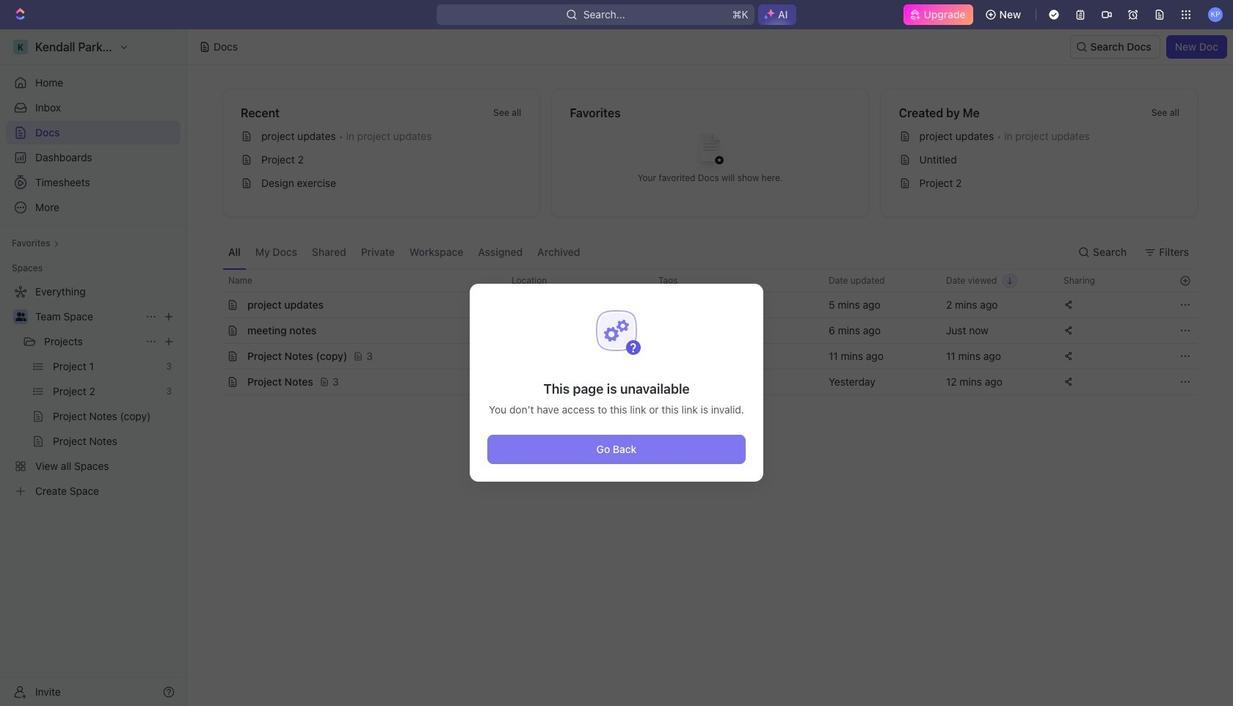 Task type: describe. For each thing, give the bounding box(es) containing it.
4 cell from the top
[[206, 370, 222, 395]]

5 row from the top
[[206, 369, 1198, 396]]

1 row from the top
[[206, 269, 1198, 293]]

2 cell from the top
[[206, 319, 222, 344]]

no favorited docs image
[[681, 122, 740, 181]]



Task type: locate. For each thing, give the bounding box(es) containing it.
row
[[206, 269, 1198, 293], [206, 292, 1198, 319], [206, 318, 1198, 344], [206, 344, 1198, 370], [206, 369, 1198, 396]]

user group image
[[15, 313, 26, 322]]

column header
[[206, 269, 222, 293]]

sidebar navigation
[[0, 29, 187, 707]]

table
[[206, 269, 1198, 396]]

3 row from the top
[[206, 318, 1198, 344]]

tree inside sidebar navigation
[[6, 280, 181, 504]]

3 cell from the top
[[206, 344, 222, 369]]

2 row from the top
[[206, 292, 1198, 319]]

tree
[[6, 280, 181, 504]]

tab list
[[222, 235, 586, 269]]

cell
[[206, 293, 222, 318], [206, 319, 222, 344], [206, 344, 222, 369], [206, 370, 222, 395]]

1 cell from the top
[[206, 293, 222, 318]]

4 row from the top
[[206, 344, 1198, 370]]



Task type: vqa. For each thing, say whether or not it's contained in the screenshot.
2nd row from the bottom of the page
yes



